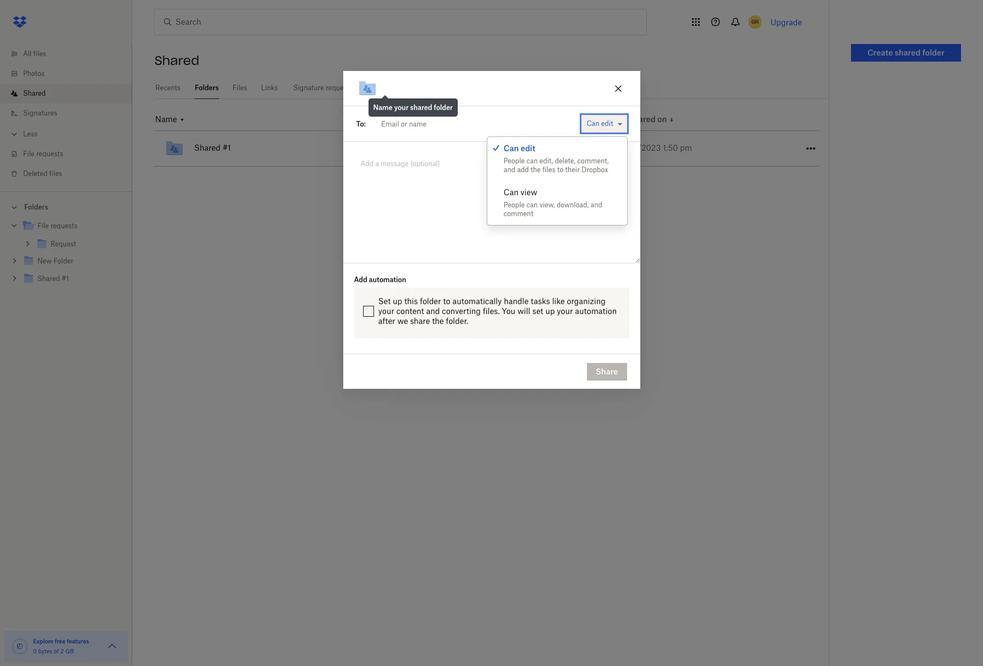 Task type: locate. For each thing, give the bounding box(es) containing it.
bytes
[[433, 143, 452, 152], [38, 648, 52, 655]]

1 vertical spatial to
[[443, 297, 451, 306]]

files for deleted files
[[49, 170, 62, 178]]

and up share
[[426, 307, 440, 316]]

automation up set
[[369, 276, 406, 284]]

1 vertical spatial folders
[[24, 203, 48, 211]]

shared link
[[9, 84, 132, 103]]

shared left #1
[[194, 143, 221, 152]]

people up comment
[[504, 201, 525, 209]]

file requests inside 'group'
[[37, 222, 78, 230]]

of
[[54, 648, 59, 655]]

folder up 'contact name' field
[[434, 104, 453, 112]]

links link
[[261, 77, 279, 97]]

can for view
[[527, 201, 538, 209]]

share
[[410, 317, 430, 326]]

1 horizontal spatial up
[[546, 307, 555, 316]]

None field
[[366, 113, 579, 135]]

2 horizontal spatial files
[[543, 166, 556, 174]]

people for edit
[[504, 157, 525, 165]]

2 horizontal spatial and
[[591, 201, 603, 209]]

file requests
[[23, 150, 63, 158], [37, 222, 78, 230]]

1 vertical spatial automation
[[575, 307, 617, 316]]

file requests down folders button
[[37, 222, 78, 230]]

shared #1 image
[[163, 138, 186, 160]]

can
[[527, 157, 538, 165], [527, 201, 538, 209]]

1 horizontal spatial automation
[[575, 307, 617, 316]]

0 vertical spatial bytes
[[433, 143, 452, 152]]

shared right name
[[410, 104, 432, 112]]

2 vertical spatial and
[[426, 307, 440, 316]]

1 horizontal spatial to
[[558, 166, 564, 174]]

files link
[[232, 77, 248, 97]]

folder right create
[[923, 48, 945, 57]]

Contact name field
[[377, 115, 577, 133]]

requests right signature
[[326, 84, 353, 92]]

0 horizontal spatial shared
[[410, 104, 432, 112]]

edit inside the can edit people can edit, delete, comment, and add the files to their dropbox
[[521, 144, 536, 153]]

menu containing can edit
[[487, 137, 627, 225]]

recents link
[[155, 77, 182, 97]]

automation
[[369, 276, 406, 284], [575, 307, 617, 316]]

1 vertical spatial shared
[[23, 89, 46, 97]]

0 horizontal spatial to
[[443, 297, 451, 306]]

1 horizontal spatial file
[[37, 222, 49, 230]]

1 horizontal spatial folders
[[195, 84, 219, 92]]

to inside set up this folder to automatically handle tasks like organizing your content and converting files. you will set up your automation after we share the folder.
[[443, 297, 451, 306]]

tasks
[[531, 297, 550, 306]]

signatures link
[[9, 103, 132, 123]]

file requests link down folders button
[[22, 219, 123, 234]]

can inside the can view people can view, download, and comment
[[527, 201, 538, 209]]

0 vertical spatial edit
[[602, 120, 613, 128]]

bytes down explore
[[38, 648, 52, 655]]

files.
[[483, 307, 500, 316]]

can for can edit
[[504, 144, 519, 153]]

file inside 'group'
[[37, 222, 49, 230]]

0 horizontal spatial the
[[432, 317, 444, 326]]

can inside the can edit people can edit, delete, comment, and add the files to their dropbox
[[527, 157, 538, 165]]

1 vertical spatial and
[[591, 201, 603, 209]]

1 vertical spatial 0
[[33, 648, 37, 655]]

shared #1
[[194, 143, 231, 152]]

file requests link
[[9, 144, 132, 164], [22, 219, 123, 234]]

edit up comment,
[[602, 120, 613, 128]]

requests inside tab list
[[326, 84, 353, 92]]

folder for set up this folder to automatically handle tasks like organizing your content and converting files. you will set up your automation after we share the folder.
[[420, 297, 441, 306]]

people inside the can view people can view, download, and comment
[[504, 201, 525, 209]]

can down view
[[527, 201, 538, 209]]

0 vertical spatial file requests
[[23, 150, 63, 158]]

deleted files
[[23, 170, 62, 178]]

and right download,
[[591, 201, 603, 209]]

your down like
[[557, 307, 573, 316]]

1 vertical spatial shared
[[410, 104, 432, 112]]

free
[[55, 639, 66, 645]]

file down folders button
[[37, 222, 49, 230]]

edit for can edit
[[602, 120, 613, 128]]

list
[[0, 37, 132, 192]]

0 horizontal spatial up
[[393, 297, 402, 306]]

2 vertical spatial can
[[504, 188, 519, 197]]

0 vertical spatial shared
[[895, 48, 921, 57]]

folder right the this at the top left
[[420, 297, 441, 306]]

file requests up deleted files
[[23, 150, 63, 158]]

requests
[[326, 84, 353, 92], [36, 150, 63, 158], [51, 222, 78, 230]]

0 horizontal spatial 0
[[33, 648, 37, 655]]

the right 'add'
[[531, 166, 541, 174]]

0 horizontal spatial automation
[[369, 276, 406, 284]]

0 vertical spatial people
[[504, 157, 525, 165]]

can edit people can edit, delete, comment, and add the files to their dropbox
[[504, 144, 609, 174]]

shared
[[155, 53, 199, 68], [23, 89, 46, 97], [194, 143, 221, 152]]

can inside the can edit popup button
[[587, 120, 600, 128]]

share
[[596, 367, 618, 376]]

edit up 'add'
[[521, 144, 536, 153]]

0 down explore
[[33, 648, 37, 655]]

folders
[[195, 84, 219, 92], [24, 203, 48, 211]]

shared up recents link on the left of page
[[155, 53, 199, 68]]

0 vertical spatial and
[[504, 166, 516, 174]]

edit
[[602, 120, 613, 128], [521, 144, 536, 153]]

handle
[[504, 297, 529, 306]]

file
[[23, 150, 34, 158], [37, 222, 49, 230]]

shared right create
[[895, 48, 921, 57]]

automation inside set up this folder to automatically handle tasks like organizing your content and converting files. you will set up your automation after we share the folder.
[[575, 307, 617, 316]]

1 vertical spatial the
[[432, 317, 444, 326]]

to up converting
[[443, 297, 451, 306]]

file requests link up deleted files
[[9, 144, 132, 164]]

0 vertical spatial file requests link
[[9, 144, 132, 164]]

0 bytes
[[425, 143, 452, 152]]

1 vertical spatial requests
[[36, 150, 63, 158]]

can inside the can edit people can edit, delete, comment, and add the files to their dropbox
[[504, 144, 519, 153]]

0 horizontal spatial edit
[[521, 144, 536, 153]]

to
[[558, 166, 564, 174], [443, 297, 451, 306]]

quota usage element
[[11, 638, 29, 656]]

1 can from the top
[[527, 157, 538, 165]]

photos
[[23, 69, 45, 78]]

comment
[[504, 210, 534, 218]]

will
[[518, 307, 531, 316]]

1 horizontal spatial and
[[504, 166, 516, 174]]

1 horizontal spatial bytes
[[433, 143, 452, 152]]

can edit button
[[582, 115, 627, 133]]

folder
[[923, 48, 945, 57], [434, 104, 453, 112], [420, 297, 441, 306]]

bytes down 'contact name' field
[[433, 143, 452, 152]]

automation down organizing
[[575, 307, 617, 316]]

1 vertical spatial file requests link
[[22, 219, 123, 234]]

people
[[504, 157, 525, 165], [504, 201, 525, 209]]

2 vertical spatial folder
[[420, 297, 441, 306]]

1 vertical spatial up
[[546, 307, 555, 316]]

0 vertical spatial can
[[527, 157, 538, 165]]

0 vertical spatial up
[[393, 297, 402, 306]]

shared inside the 'sharing modal' 'dialog'
[[410, 104, 432, 112]]

0 vertical spatial folder
[[923, 48, 945, 57]]

file requests link inside 'group'
[[22, 219, 123, 234]]

2 can from the top
[[527, 201, 538, 209]]

1 vertical spatial edit
[[521, 144, 536, 153]]

deleted files link
[[9, 164, 132, 184]]

the inside the can edit people can edit, delete, comment, and add the files to their dropbox
[[531, 166, 541, 174]]

folder.
[[446, 317, 468, 326]]

create shared folder
[[868, 48, 945, 57]]

1 vertical spatial bytes
[[38, 648, 52, 655]]

0 horizontal spatial bytes
[[38, 648, 52, 655]]

0 vertical spatial 0
[[425, 143, 431, 152]]

the
[[531, 166, 541, 174], [432, 317, 444, 326]]

can inside the can view people can view, download, and comment
[[504, 188, 519, 197]]

0 vertical spatial requests
[[326, 84, 353, 92]]

your
[[394, 104, 409, 112], [378, 307, 394, 316], [557, 307, 573, 316]]

0 vertical spatial shared
[[155, 53, 199, 68]]

requests up deleted files
[[36, 150, 63, 158]]

the inside set up this folder to automatically handle tasks like organizing your content and converting files. you will set up your automation after we share the folder.
[[432, 317, 444, 326]]

view
[[521, 188, 538, 197]]

1 vertical spatial can
[[504, 144, 519, 153]]

1 vertical spatial file requests
[[37, 222, 78, 230]]

shared
[[895, 48, 921, 57], [410, 104, 432, 112]]

download,
[[557, 201, 589, 209]]

folders left files
[[195, 84, 219, 92]]

1 vertical spatial file
[[37, 222, 49, 230]]

folders inside button
[[24, 203, 48, 211]]

people up 'add'
[[504, 157, 525, 165]]

files inside the can edit people can edit, delete, comment, and add the files to their dropbox
[[543, 166, 556, 174]]

requests down folders button
[[51, 222, 78, 230]]

can up 'add'
[[504, 144, 519, 153]]

can
[[587, 120, 600, 128], [504, 144, 519, 153], [504, 188, 519, 197]]

1 horizontal spatial the
[[531, 166, 541, 174]]

files right all
[[33, 50, 46, 58]]

files right deleted
[[49, 170, 62, 178]]

and inside the can edit people can edit, delete, comment, and add the files to their dropbox
[[504, 166, 516, 174]]

0
[[425, 143, 431, 152], [33, 648, 37, 655]]

the right share
[[432, 317, 444, 326]]

files
[[33, 50, 46, 58], [543, 166, 556, 174], [49, 170, 62, 178]]

to down delete,
[[558, 166, 564, 174]]

1 vertical spatial people
[[504, 201, 525, 209]]

1:50
[[663, 143, 678, 152]]

and left 'add'
[[504, 166, 516, 174]]

1 horizontal spatial files
[[49, 170, 62, 178]]

signatures
[[23, 109, 57, 117]]

menu
[[487, 137, 627, 225]]

to:
[[356, 120, 366, 128]]

shared down photos
[[23, 89, 46, 97]]

your up after
[[378, 307, 394, 316]]

0 vertical spatial folders
[[195, 84, 219, 92]]

1 people from the top
[[504, 157, 525, 165]]

0 vertical spatial can
[[587, 120, 600, 128]]

people inside the can edit people can edit, delete, comment, and add the files to their dropbox
[[504, 157, 525, 165]]

their
[[566, 166, 580, 174]]

file down the less
[[23, 150, 34, 158]]

0 horizontal spatial files
[[33, 50, 46, 58]]

converting
[[442, 307, 481, 316]]

upgrade link
[[771, 17, 803, 27]]

set
[[533, 307, 544, 316]]

0 horizontal spatial and
[[426, 307, 440, 316]]

folder inside set up this folder to automatically handle tasks like organizing your content and converting files. you will set up your automation after we share the folder.
[[420, 297, 441, 306]]

0 vertical spatial file
[[23, 150, 34, 158]]

2 vertical spatial requests
[[51, 222, 78, 230]]

files down edit,
[[543, 166, 556, 174]]

1 horizontal spatial edit
[[602, 120, 613, 128]]

can up 'add'
[[527, 157, 538, 165]]

0 vertical spatial to
[[558, 166, 564, 174]]

1 vertical spatial folder
[[434, 104, 453, 112]]

and
[[504, 166, 516, 174], [591, 201, 603, 209], [426, 307, 440, 316]]

2 people from the top
[[504, 201, 525, 209]]

1 vertical spatial can
[[527, 201, 538, 209]]

dropbox
[[582, 166, 608, 174]]

0 vertical spatial automation
[[369, 276, 406, 284]]

shared #1 link
[[163, 131, 453, 166]]

folders down deleted
[[24, 203, 48, 211]]

file requests group
[[0, 215, 132, 296]]

can left view
[[504, 188, 519, 197]]

signature
[[293, 84, 324, 92]]

1 horizontal spatial shared
[[895, 48, 921, 57]]

files
[[233, 84, 247, 92]]

can up comment,
[[587, 120, 600, 128]]

up
[[393, 297, 402, 306], [546, 307, 555, 316]]

0 down name your shared folder
[[425, 143, 431, 152]]

shared inside list item
[[23, 89, 46, 97]]

0 horizontal spatial folders
[[24, 203, 48, 211]]

photos link
[[9, 64, 132, 84]]

0 vertical spatial the
[[531, 166, 541, 174]]

none field inside the 'sharing modal' 'dialog'
[[366, 113, 579, 135]]

tab list
[[155, 77, 829, 99]]

create shared folder button
[[852, 44, 962, 62]]

1 horizontal spatial 0
[[425, 143, 431, 152]]

edit inside popup button
[[602, 120, 613, 128]]



Task type: vqa. For each thing, say whether or not it's contained in the screenshot.
the topmost automation
yes



Task type: describe. For each thing, give the bounding box(es) containing it.
Name your shared folder text field
[[391, 83, 604, 95]]

explore
[[33, 639, 53, 645]]

requests inside 'group'
[[51, 222, 78, 230]]

name
[[373, 104, 393, 112]]

and inside set up this folder to automatically handle tasks like organizing your content and converting files. you will set up your automation after we share the folder.
[[426, 307, 440, 316]]

12/1/2023
[[623, 143, 661, 152]]

this
[[405, 297, 418, 306]]

your right name
[[394, 104, 409, 112]]

sharing modal dialog
[[343, 71, 640, 477]]

files for all files
[[33, 50, 46, 58]]

folders button
[[0, 199, 132, 215]]

automatically
[[453, 297, 502, 306]]

comment,
[[578, 157, 609, 165]]

folder inside button
[[923, 48, 945, 57]]

set
[[378, 297, 391, 306]]

edit,
[[540, 157, 553, 165]]

explore free features 0 bytes of 2 gb
[[33, 639, 89, 655]]

folders link
[[195, 77, 219, 97]]

signature requests link
[[292, 77, 355, 97]]

upgrade
[[771, 17, 803, 27]]

all files
[[23, 50, 46, 58]]

can for edit
[[527, 157, 538, 165]]

0 inside explore free features 0 bytes of 2 gb
[[33, 648, 37, 655]]

gb
[[65, 648, 74, 655]]

content
[[397, 307, 424, 316]]

bytes inside explore free features 0 bytes of 2 gb
[[38, 648, 52, 655]]

to inside the can edit people can edit, delete, comment, and add the files to their dropbox
[[558, 166, 564, 174]]

set up this folder to automatically handle tasks like organizing your content and converting files. you will set up your automation after we share the folder.
[[378, 297, 617, 326]]

you
[[502, 307, 516, 316]]

create
[[868, 48, 893, 57]]

less
[[23, 130, 37, 138]]

folder for name your shared folder
[[434, 104, 453, 112]]

can view people can view, download, and comment
[[504, 188, 603, 218]]

share button
[[587, 363, 627, 381]]

organizing
[[567, 297, 606, 306]]

people for view
[[504, 201, 525, 209]]

pm
[[681, 143, 692, 152]]

2
[[60, 648, 64, 655]]

we
[[398, 317, 408, 326]]

dropbox image
[[9, 11, 31, 33]]

menu inside the 'sharing modal' 'dialog'
[[487, 137, 627, 225]]

recents
[[156, 84, 181, 92]]

delete,
[[555, 157, 576, 165]]

2 vertical spatial shared
[[194, 143, 221, 152]]

links
[[261, 84, 278, 92]]

less image
[[9, 129, 20, 140]]

name your shared folder
[[373, 104, 453, 112]]

requests inside list
[[36, 150, 63, 158]]

can edit
[[587, 120, 613, 128]]

list containing all files
[[0, 37, 132, 192]]

deleted
[[23, 170, 48, 178]]

all
[[23, 50, 32, 58]]

shared list item
[[0, 84, 132, 103]]

after
[[378, 317, 396, 326]]

0 horizontal spatial file
[[23, 150, 34, 158]]

like
[[552, 297, 565, 306]]

12/1/2023 1:50 pm
[[623, 143, 692, 152]]

can for can view
[[504, 188, 519, 197]]

signature requests
[[293, 84, 353, 92]]

view,
[[540, 201, 555, 209]]

all files link
[[9, 44, 132, 64]]

Add a message (optional) text field
[[356, 155, 627, 181]]

add
[[354, 276, 367, 284]]

and inside the can view people can view, download, and comment
[[591, 201, 603, 209]]

edit for can edit people can edit, delete, comment, and add the files to their dropbox
[[521, 144, 536, 153]]

add
[[517, 166, 529, 174]]

folders inside tab list
[[195, 84, 219, 92]]

shared inside button
[[895, 48, 921, 57]]

features
[[67, 639, 89, 645]]

#1
[[223, 143, 231, 152]]

add automation
[[354, 276, 406, 284]]

tab list containing recents
[[155, 77, 829, 99]]



